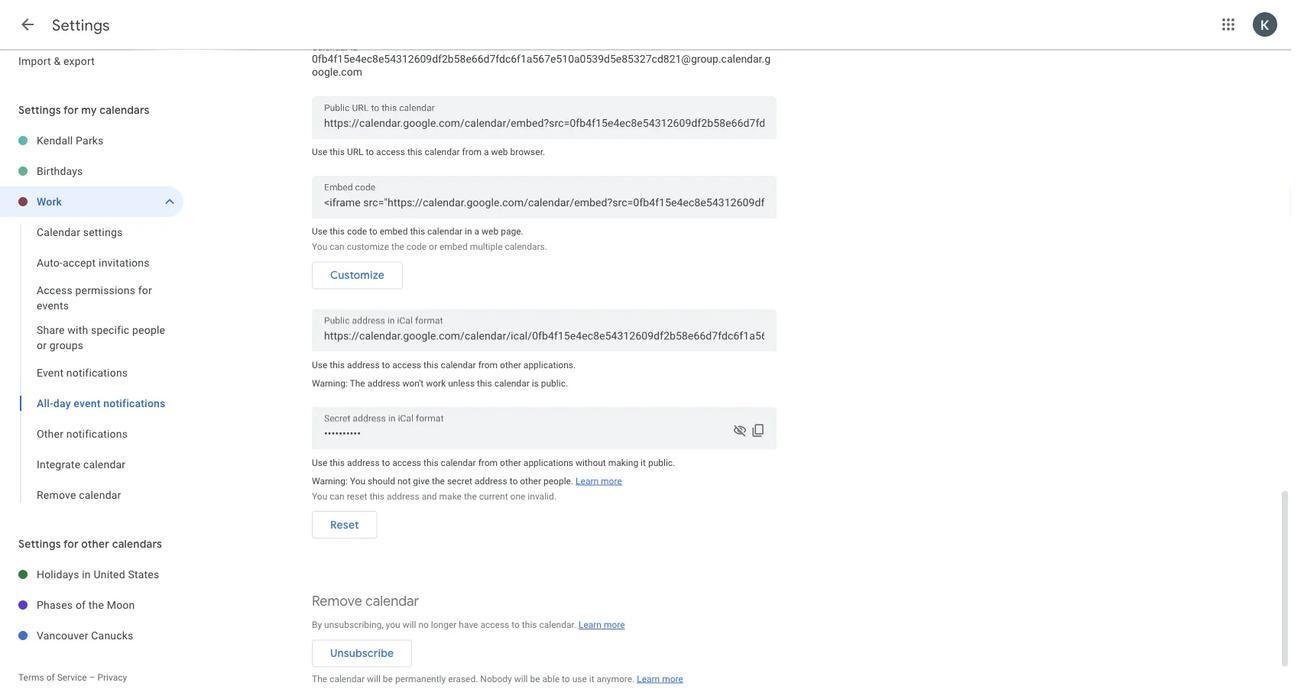 Task type: locate. For each thing, give the bounding box(es) containing it.
1 vertical spatial remove
[[312, 593, 362, 611]]

use
[[312, 147, 328, 158], [312, 226, 328, 237], [312, 360, 328, 370], [312, 458, 328, 468]]

the down "secret"
[[464, 491, 477, 502]]

1 vertical spatial for
[[138, 284, 152, 297]]

1 horizontal spatial embed
[[440, 242, 468, 252]]

calendar for calendar settings
[[37, 226, 80, 239]]

2 warning: from the top
[[312, 476, 348, 487]]

0 vertical spatial the
[[350, 378, 365, 389]]

0 vertical spatial notifications
[[66, 367, 128, 379]]

0 horizontal spatial be
[[383, 674, 393, 685]]

a up multiple
[[474, 226, 479, 237]]

2 can from the top
[[330, 491, 345, 502]]

in left united
[[82, 568, 91, 581]]

it for public.
[[641, 458, 646, 468]]

from up current
[[478, 458, 498, 468]]

use inside use this address to access this calendar from other applications. warning: the address won't work unless this calendar is public.
[[312, 360, 328, 370]]

use inside use this address to access this calendar from other applications without making it public. warning: you should not give the secret address to other people. learn more
[[312, 458, 328, 468]]

0 vertical spatial can
[[330, 242, 345, 252]]

1 horizontal spatial public.
[[648, 458, 675, 468]]

calendars for settings for my calendars
[[100, 103, 150, 117]]

access up won't
[[392, 360, 421, 370]]

calendar inside the calendar id 0fb4f15e4ec8e54312609df2b58e66d7fdc6f1a567e510a0539d5e85327cd821@group.calendar.g oogle.com
[[312, 42, 348, 53]]

1 can from the top
[[330, 242, 345, 252]]

can left the reset
[[330, 491, 345, 502]]

0 vertical spatial remove calendar
[[37, 489, 121, 502]]

1 horizontal spatial or
[[429, 242, 437, 252]]

work
[[426, 378, 446, 389]]

is
[[532, 378, 539, 389]]

0 vertical spatial a
[[484, 147, 489, 158]]

will right nobody
[[514, 674, 528, 685]]

1 be from the left
[[383, 674, 393, 685]]

or down use this code to embed this calendar in a web page.
[[429, 242, 437, 252]]

web left browser.
[[491, 147, 508, 158]]

work tree item
[[0, 187, 184, 217]]

1 vertical spatial remove calendar
[[312, 593, 419, 611]]

erased.
[[448, 674, 478, 685]]

1 vertical spatial or
[[37, 339, 47, 352]]

learn inside use this address to access this calendar from other applications without making it public. warning: you should not give the secret address to other people. learn more
[[576, 476, 599, 487]]

it inside use this address to access this calendar from other applications without making it public. warning: you should not give the secret address to other people. learn more
[[641, 458, 646, 468]]

0 vertical spatial learn more link
[[576, 476, 622, 487]]

calendar
[[312, 42, 348, 53], [37, 226, 80, 239]]

other
[[500, 360, 521, 370], [500, 458, 521, 468], [520, 476, 541, 487], [81, 538, 109, 551]]

remove
[[37, 489, 76, 502], [312, 593, 362, 611]]

the inside use this address to access this calendar from other applications without making it public. warning: you should not give the secret address to other people. learn more
[[432, 476, 445, 487]]

it
[[641, 458, 646, 468], [589, 674, 595, 685]]

notifications for other notifications
[[66, 428, 128, 440]]

2 vertical spatial from
[[478, 458, 498, 468]]

birthdays tree item
[[0, 156, 184, 187]]

0 vertical spatial more
[[601, 476, 622, 487]]

other notifications
[[37, 428, 128, 440]]

4 use from the top
[[312, 458, 328, 468]]

won't
[[402, 378, 424, 389]]

1 use from the top
[[312, 147, 328, 158]]

settings for other calendars
[[18, 538, 162, 551]]

learn more link for by unsubscribing, you will no longer have access to this calendar.
[[579, 620, 625, 631]]

1 horizontal spatial will
[[403, 620, 416, 631]]

learn right anymore.
[[637, 674, 660, 685]]

settings
[[83, 226, 123, 239]]

from
[[462, 147, 482, 158], [478, 360, 498, 370], [478, 458, 498, 468]]

1 vertical spatial warning:
[[312, 476, 348, 487]]

of right terms on the bottom of page
[[46, 673, 55, 684]]

0 horizontal spatial calendar
[[37, 226, 80, 239]]

calendar for calendar id 0fb4f15e4ec8e54312609df2b58e66d7fdc6f1a567e510a0539d5e85327cd821@group.calendar.g oogle.com
[[312, 42, 348, 53]]

calendar up auto- on the top left of the page
[[37, 226, 80, 239]]

use for use this code to embed this calendar in a web page.
[[312, 226, 328, 237]]

from inside use this address to access this calendar from other applications. warning: the address won't work unless this calendar is public.
[[478, 360, 498, 370]]

learn more link right calendar.
[[579, 620, 625, 631]]

anymore.
[[597, 674, 635, 685]]

can left "customize"
[[330, 242, 345, 252]]

public. down applications.
[[541, 378, 568, 389]]

share
[[37, 324, 65, 336]]

for for other
[[63, 538, 79, 551]]

holidays in united states link
[[37, 560, 184, 590]]

1 horizontal spatial calendar
[[312, 42, 348, 53]]

0 vertical spatial for
[[63, 103, 79, 117]]

access right url
[[376, 147, 405, 158]]

1 vertical spatial embed
[[440, 242, 468, 252]]

1 warning: from the top
[[312, 378, 348, 389]]

1 vertical spatial in
[[82, 568, 91, 581]]

events
[[37, 299, 69, 312]]

from inside use this address to access this calendar from other applications without making it public. warning: you should not give the secret address to other people. learn more
[[478, 458, 498, 468]]

privacy
[[97, 673, 127, 684]]

1 horizontal spatial it
[[641, 458, 646, 468]]

warning: inside use this address to access this calendar from other applications without making it public. warning: you should not give the secret address to other people. learn more
[[312, 476, 348, 487]]

2 vertical spatial learn more link
[[637, 674, 683, 685]]

in up multiple
[[465, 226, 472, 237]]

2 vertical spatial more
[[662, 674, 683, 685]]

for down invitations
[[138, 284, 152, 297]]

0fb4f15e4ec8e54312609df2b58e66d7fdc6f1a567e510a0539d5e85327cd821@group.calendar.g
[[312, 53, 771, 65]]

0 vertical spatial learn
[[576, 476, 599, 487]]

remove calendar up unsubscribing,
[[312, 593, 419, 611]]

1 vertical spatial code
[[407, 242, 427, 252]]

1 horizontal spatial the
[[350, 378, 365, 389]]

of
[[76, 599, 86, 612], [46, 673, 55, 684]]

use for use this address to access this calendar from other applications. warning: the address won't work unless this calendar is public.
[[312, 360, 328, 370]]

access inside use this address to access this calendar from other applications without making it public. warning: you should not give the secret address to other people. learn more
[[392, 458, 421, 468]]

use this address to access this calendar from other applications. warning: the address won't work unless this calendar is public.
[[312, 360, 576, 389]]

learn more link down without
[[576, 476, 622, 487]]

0 horizontal spatial the
[[312, 674, 327, 685]]

other left applications.
[[500, 360, 521, 370]]

learn right calendar.
[[579, 620, 602, 631]]

1 vertical spatial a
[[474, 226, 479, 237]]

vancouver canucks tree item
[[0, 621, 184, 651]]

other
[[37, 428, 64, 440]]

vancouver
[[37, 630, 88, 642]]

for inside access permissions for events
[[138, 284, 152, 297]]

of for phases
[[76, 599, 86, 612]]

more down making
[[601, 476, 622, 487]]

embed up "customize"
[[380, 226, 408, 237]]

calendar left id
[[312, 42, 348, 53]]

0 horizontal spatial embed
[[380, 226, 408, 237]]

1 vertical spatial web
[[482, 226, 499, 237]]

1 vertical spatial from
[[478, 360, 498, 370]]

more right anymore.
[[662, 674, 683, 685]]

calendar inside use this address to access this calendar from other applications without making it public. warning: you should not give the secret address to other people. learn more
[[441, 458, 476, 468]]

it right making
[[641, 458, 646, 468]]

unsubscribe
[[330, 647, 394, 661]]

it for anymore.
[[589, 674, 595, 685]]

notifications up all-day event notifications
[[66, 367, 128, 379]]

page.
[[501, 226, 523, 237]]

1 vertical spatial of
[[46, 673, 55, 684]]

remove up unsubscribing,
[[312, 593, 362, 611]]

1 horizontal spatial a
[[484, 147, 489, 158]]

learn more link right anymore.
[[637, 674, 683, 685]]

public. right making
[[648, 458, 675, 468]]

calendar
[[425, 147, 460, 158], [427, 226, 463, 237], [441, 360, 476, 370], [494, 378, 530, 389], [441, 458, 476, 468], [83, 458, 126, 471], [79, 489, 121, 502], [365, 593, 419, 611], [330, 674, 365, 685]]

warning:
[[312, 378, 348, 389], [312, 476, 348, 487]]

other up one
[[500, 458, 521, 468]]

0 horizontal spatial in
[[82, 568, 91, 581]]

phases
[[37, 599, 73, 612]]

secret
[[447, 476, 472, 487]]

0 vertical spatial public.
[[541, 378, 568, 389]]

accept
[[63, 257, 96, 269]]

0 horizontal spatial code
[[347, 226, 367, 237]]

1 vertical spatial learn more link
[[579, 620, 625, 631]]

you
[[312, 242, 327, 252], [350, 476, 366, 487], [312, 491, 327, 502]]

in
[[465, 226, 472, 237], [82, 568, 91, 581]]

the left moon
[[89, 599, 104, 612]]

0 vertical spatial in
[[465, 226, 472, 237]]

oogle.com
[[312, 65, 362, 78]]

to
[[366, 147, 374, 158], [369, 226, 378, 237], [382, 360, 390, 370], [382, 458, 390, 468], [510, 476, 518, 487], [512, 620, 520, 631], [562, 674, 570, 685]]

0 vertical spatial warning:
[[312, 378, 348, 389]]

more
[[601, 476, 622, 487], [604, 620, 625, 631], [662, 674, 683, 685]]

from left browser.
[[462, 147, 482, 158]]

of for terms
[[46, 673, 55, 684]]

0 vertical spatial you
[[312, 242, 327, 252]]

or down share
[[37, 339, 47, 352]]

calendar inside group
[[37, 226, 80, 239]]

my
[[81, 103, 97, 117]]

states
[[128, 568, 159, 581]]

can for customize
[[330, 242, 345, 252]]

0 horizontal spatial or
[[37, 339, 47, 352]]

settings up kendall
[[18, 103, 61, 117]]

0 horizontal spatial it
[[589, 674, 595, 685]]

0 horizontal spatial remove calendar
[[37, 489, 121, 502]]

2 vertical spatial for
[[63, 538, 79, 551]]

1 horizontal spatial be
[[530, 674, 540, 685]]

0 vertical spatial it
[[641, 458, 646, 468]]

vancouver canucks link
[[37, 621, 184, 651]]

phases of the moon link
[[37, 590, 184, 621]]

1 vertical spatial more
[[604, 620, 625, 631]]

2 vertical spatial learn
[[637, 674, 660, 685]]

terms of service link
[[18, 673, 87, 684]]

web
[[491, 147, 508, 158], [482, 226, 499, 237]]

None text field
[[324, 192, 765, 214], [324, 326, 765, 347], [324, 192, 765, 214], [324, 326, 765, 347]]

code down use this code to embed this calendar in a web page.
[[407, 242, 427, 252]]

1 horizontal spatial remove calendar
[[312, 593, 419, 611]]

of inside tree item
[[76, 599, 86, 612]]

0 vertical spatial of
[[76, 599, 86, 612]]

or inside share with specific people or groups
[[37, 339, 47, 352]]

0 vertical spatial calendars
[[100, 103, 150, 117]]

the left won't
[[350, 378, 365, 389]]

–
[[89, 673, 95, 684]]

code
[[347, 226, 367, 237], [407, 242, 427, 252]]

use this url to access this calendar from a web browser.
[[312, 147, 545, 158]]

address
[[347, 360, 380, 370], [368, 378, 400, 389], [347, 458, 380, 468], [475, 476, 507, 487], [387, 491, 420, 502]]

import
[[18, 55, 51, 67]]

1 vertical spatial notifications
[[103, 397, 166, 410]]

2 vertical spatial you
[[312, 491, 327, 502]]

None text field
[[324, 113, 765, 134], [324, 423, 765, 445], [324, 113, 765, 134], [324, 423, 765, 445]]

calendars right my
[[100, 103, 150, 117]]

2 vertical spatial settings
[[18, 538, 61, 551]]

a left browser.
[[484, 147, 489, 158]]

you left "customize"
[[312, 242, 327, 252]]

remove down integrate
[[37, 489, 76, 502]]

web for page.
[[482, 226, 499, 237]]

it right use
[[589, 674, 595, 685]]

0 vertical spatial from
[[462, 147, 482, 158]]

will left no
[[403, 620, 416, 631]]

the down the unsubscribe button
[[312, 674, 327, 685]]

embed left multiple
[[440, 242, 468, 252]]

access up not
[[392, 458, 421, 468]]

multiple
[[470, 242, 503, 252]]

will down unsubscribe
[[367, 674, 381, 685]]

settings for my calendars tree
[[0, 125, 184, 511]]

united
[[94, 568, 125, 581]]

settings up holidays
[[18, 538, 61, 551]]

more inside use this address to access this calendar from other applications without making it public. warning: you should not give the secret address to other people. learn more
[[601, 476, 622, 487]]

group
[[0, 217, 184, 511]]

settings
[[52, 15, 110, 35], [18, 103, 61, 117], [18, 538, 61, 551]]

will
[[403, 620, 416, 631], [367, 674, 381, 685], [514, 674, 528, 685]]

be left able
[[530, 674, 540, 685]]

0 horizontal spatial remove
[[37, 489, 76, 502]]

public.
[[541, 378, 568, 389], [648, 458, 675, 468]]

by unsubscribing, you will no longer have access to this calendar. learn more
[[312, 620, 625, 631]]

you left the reset
[[312, 491, 327, 502]]

remove calendar down integrate calendar
[[37, 489, 121, 502]]

all-day event notifications
[[37, 397, 166, 410]]

the up you can reset this address and make the current one invalid.
[[432, 476, 445, 487]]

1 vertical spatial the
[[312, 674, 327, 685]]

a for from
[[484, 147, 489, 158]]

web up multiple
[[482, 226, 499, 237]]

access
[[376, 147, 405, 158], [392, 360, 421, 370], [392, 458, 421, 468], [481, 620, 509, 631]]

0 horizontal spatial public.
[[541, 378, 568, 389]]

be
[[383, 674, 393, 685], [530, 674, 540, 685]]

applications.
[[524, 360, 576, 370]]

can for reset
[[330, 491, 345, 502]]

calendar id 0fb4f15e4ec8e54312609df2b58e66d7fdc6f1a567e510a0539d5e85327cd821@group.calendar.g oogle.com
[[312, 42, 771, 78]]

settings for settings for other calendars
[[18, 538, 61, 551]]

notifications down all-day event notifications
[[66, 428, 128, 440]]

settings for other calendars tree
[[0, 560, 184, 651]]

for left my
[[63, 103, 79, 117]]

1 vertical spatial public.
[[648, 458, 675, 468]]

from left applications.
[[478, 360, 498, 370]]

0 vertical spatial calendar
[[312, 42, 348, 53]]

0 vertical spatial web
[[491, 147, 508, 158]]

0 horizontal spatial a
[[474, 226, 479, 237]]

1 vertical spatial you
[[350, 476, 366, 487]]

for up holidays
[[63, 538, 79, 551]]

0 vertical spatial settings
[[52, 15, 110, 35]]

2 use from the top
[[312, 226, 328, 237]]

3 use from the top
[[312, 360, 328, 370]]

notifications right event
[[103, 397, 166, 410]]

the down use this code to embed this calendar in a web page.
[[391, 242, 404, 252]]

settings up export
[[52, 15, 110, 35]]

calendar settings
[[37, 226, 123, 239]]

more up anymore.
[[604, 620, 625, 631]]

invitations
[[99, 257, 150, 269]]

calendars up "states"
[[112, 538, 162, 551]]

notifications
[[66, 367, 128, 379], [103, 397, 166, 410], [66, 428, 128, 440]]

0 vertical spatial remove
[[37, 489, 76, 502]]

be left the permanently
[[383, 674, 393, 685]]

1 vertical spatial can
[[330, 491, 345, 502]]

you up the reset
[[350, 476, 366, 487]]

one
[[510, 491, 526, 502]]

1 horizontal spatial of
[[76, 599, 86, 612]]

customize
[[330, 269, 384, 283]]

learn down without
[[576, 476, 599, 487]]

you can customize the code or embed multiple calendars.
[[312, 242, 547, 252]]

use for use this url to access this calendar from a web browser.
[[312, 147, 328, 158]]

remove inside group
[[37, 489, 76, 502]]

people.
[[544, 476, 574, 487]]

2 vertical spatial notifications
[[66, 428, 128, 440]]

public. inside use this address to access this calendar from other applications. warning: the address won't work unless this calendar is public.
[[541, 378, 568, 389]]

0 horizontal spatial will
[[367, 674, 381, 685]]

1 horizontal spatial in
[[465, 226, 472, 237]]

warning: inside use this address to access this calendar from other applications. warning: the address won't work unless this calendar is public.
[[312, 378, 348, 389]]

1 vertical spatial calendar
[[37, 226, 80, 239]]

other inside use this address to access this calendar from other applications. warning: the address won't work unless this calendar is public.
[[500, 360, 521, 370]]

holidays in united states
[[37, 568, 159, 581]]

remove calendar
[[37, 489, 121, 502], [312, 593, 419, 611]]

you inside use this address to access this calendar from other applications without making it public. warning: you should not give the secret address to other people. learn more
[[350, 476, 366, 487]]

1 vertical spatial calendars
[[112, 538, 162, 551]]

this
[[330, 147, 345, 158], [407, 147, 422, 158], [330, 226, 345, 237], [410, 226, 425, 237], [330, 360, 345, 370], [424, 360, 439, 370], [477, 378, 492, 389], [330, 458, 345, 468], [424, 458, 439, 468], [370, 491, 385, 502], [522, 620, 537, 631]]

1 vertical spatial settings
[[18, 103, 61, 117]]

1 vertical spatial it
[[589, 674, 595, 685]]

the
[[350, 378, 365, 389], [312, 674, 327, 685]]

0 horizontal spatial of
[[46, 673, 55, 684]]

access inside use this address to access this calendar from other applications. warning: the address won't work unless this calendar is public.
[[392, 360, 421, 370]]

of right phases
[[76, 599, 86, 612]]

code up "customize"
[[347, 226, 367, 237]]



Task type: describe. For each thing, give the bounding box(es) containing it.
canucks
[[91, 630, 133, 642]]

access right 'have' on the bottom of page
[[481, 620, 509, 631]]

you for reset
[[312, 491, 327, 502]]

invalid.
[[528, 491, 557, 502]]

holidays
[[37, 568, 79, 581]]

not
[[398, 476, 411, 487]]

settings heading
[[52, 15, 110, 35]]

1 vertical spatial learn
[[579, 620, 602, 631]]

group containing calendar settings
[[0, 217, 184, 511]]

integrate
[[37, 458, 80, 471]]

you can reset this address and make the current one invalid.
[[312, 491, 557, 502]]

settings for settings for my calendars
[[18, 103, 61, 117]]

2 horizontal spatial will
[[514, 674, 528, 685]]

birthdays
[[37, 165, 83, 177]]

you
[[386, 620, 400, 631]]

access for use this address to access this calendar from other applications. warning: the address won't work unless this calendar is public.
[[392, 360, 421, 370]]

event
[[74, 397, 101, 410]]

calendars.
[[505, 242, 547, 252]]

other up holidays in united states
[[81, 538, 109, 551]]

use
[[572, 674, 587, 685]]

settings for my calendars
[[18, 103, 150, 117]]

unsubscribing,
[[324, 620, 384, 631]]

0 vertical spatial code
[[347, 226, 367, 237]]

settings for settings
[[52, 15, 110, 35]]

a for in
[[474, 226, 479, 237]]

phases of the moon
[[37, 599, 135, 612]]

longer
[[431, 620, 457, 631]]

auto-
[[37, 257, 63, 269]]

export
[[63, 55, 95, 67]]

1 horizontal spatial remove
[[312, 593, 362, 611]]

from for applications
[[478, 458, 498, 468]]

for for my
[[63, 103, 79, 117]]

id
[[351, 42, 359, 53]]

you for customize
[[312, 242, 327, 252]]

specific
[[91, 324, 130, 336]]

to inside use this address to access this calendar from other applications. warning: the address won't work unless this calendar is public.
[[382, 360, 390, 370]]

service
[[57, 673, 87, 684]]

applications
[[524, 458, 573, 468]]

people
[[132, 324, 165, 336]]

the calendar will be permanently erased. nobody will be able to use it anymore. learn more
[[312, 674, 683, 685]]

reset button
[[312, 507, 377, 544]]

access for use this address to access this calendar from other applications without making it public. warning: you should not give the secret address to other people. learn more
[[392, 458, 421, 468]]

calendar.
[[539, 620, 576, 631]]

kendall parks tree item
[[0, 125, 184, 156]]

and
[[422, 491, 437, 502]]

work link
[[37, 187, 156, 217]]

go back image
[[18, 15, 37, 34]]

use this address to access this calendar from other applications without making it public. warning: you should not give the secret address to other people. learn more
[[312, 458, 675, 487]]

able
[[542, 674, 560, 685]]

permissions
[[75, 284, 135, 297]]

groups
[[50, 339, 84, 352]]

event notifications
[[37, 367, 128, 379]]

phases of the moon tree item
[[0, 590, 184, 621]]

unsubscribe button
[[312, 636, 412, 672]]

customize
[[347, 242, 389, 252]]

0 vertical spatial or
[[429, 242, 437, 252]]

use this code to embed this calendar in a web page.
[[312, 226, 523, 237]]

other up invalid.
[[520, 476, 541, 487]]

terms
[[18, 673, 44, 684]]

with
[[68, 324, 88, 336]]

public. inside use this address to access this calendar from other applications without making it public. warning: you should not give the secret address to other people. learn more
[[648, 458, 675, 468]]

making
[[608, 458, 639, 468]]

have
[[459, 620, 478, 631]]

nobody
[[480, 674, 512, 685]]

share with specific people or groups
[[37, 324, 165, 352]]

the inside tree item
[[89, 599, 104, 612]]

learn more link for the calendar will be permanently erased. nobody will be able to use it anymore.
[[637, 674, 683, 685]]

in inside tree item
[[82, 568, 91, 581]]

holidays in united states tree item
[[0, 560, 184, 590]]

browser.
[[510, 147, 545, 158]]

access
[[37, 284, 73, 297]]

integrate calendar
[[37, 458, 126, 471]]

notifications for event notifications
[[66, 367, 128, 379]]

web for browser.
[[491, 147, 508, 158]]

from for applications.
[[478, 360, 498, 370]]

current
[[479, 491, 508, 502]]

&
[[54, 55, 61, 67]]

use for use this address to access this calendar from other applications without making it public. warning: you should not give the secret address to other people. learn more
[[312, 458, 328, 468]]

kendall
[[37, 134, 73, 147]]

learn more link for warning: you should not give the secret address to other people.
[[576, 476, 622, 487]]

the inside use this address to access this calendar from other applications. warning: the address won't work unless this calendar is public.
[[350, 378, 365, 389]]

1 horizontal spatial code
[[407, 242, 427, 252]]

no
[[419, 620, 429, 631]]

calendars for settings for other calendars
[[112, 538, 162, 551]]

auto-accept invitations
[[37, 257, 150, 269]]

all-
[[37, 397, 53, 410]]

access for use this url to access this calendar from a web browser.
[[376, 147, 405, 158]]

from for web
[[462, 147, 482, 158]]

reset
[[330, 518, 359, 532]]

url
[[347, 147, 364, 158]]

terms of service – privacy
[[18, 673, 127, 684]]

give
[[413, 476, 430, 487]]

moon
[[107, 599, 135, 612]]

2 be from the left
[[530, 674, 540, 685]]

day
[[53, 397, 71, 410]]

remove calendar inside group
[[37, 489, 121, 502]]

should
[[368, 476, 395, 487]]

event
[[37, 367, 64, 379]]

0 vertical spatial embed
[[380, 226, 408, 237]]

without
[[576, 458, 606, 468]]

kendall parks
[[37, 134, 104, 147]]

vancouver canucks
[[37, 630, 133, 642]]

unless
[[448, 378, 475, 389]]

work
[[37, 195, 62, 208]]

import & export
[[18, 55, 95, 67]]

by
[[312, 620, 322, 631]]

permanently
[[395, 674, 446, 685]]



Task type: vqa. For each thing, say whether or not it's contained in the screenshot.
heading at the left top of page
no



